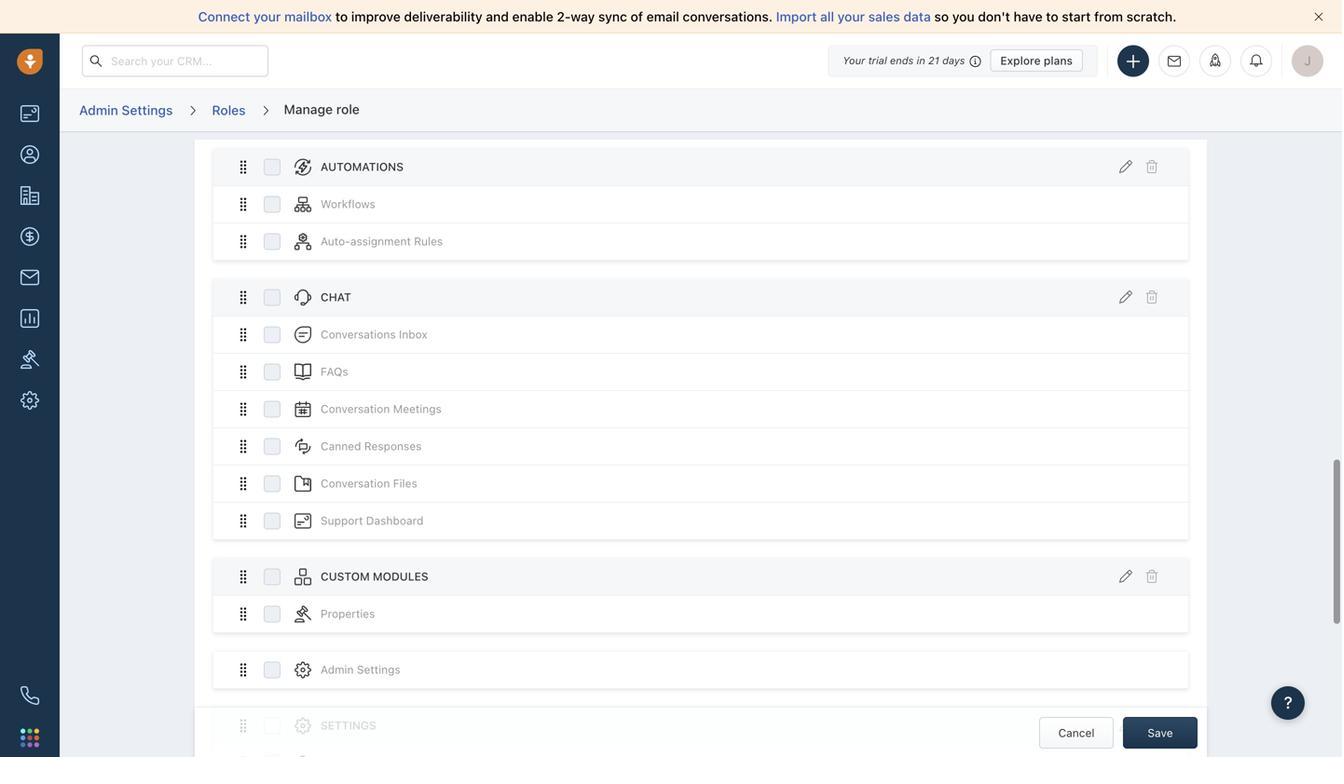 Task type: vqa. For each thing, say whether or not it's contained in the screenshot.
start
yes



Task type: describe. For each thing, give the bounding box(es) containing it.
automations
[[321, 160, 404, 173]]

2-
[[557, 9, 571, 24]]

custom
[[321, 570, 370, 584]]

import all your sales data link
[[776, 9, 934, 24]]

what's new image
[[1209, 54, 1222, 67]]

save button
[[1123, 718, 1198, 749]]

conversations.
[[683, 9, 773, 24]]

conversation files
[[321, 477, 417, 490]]

dashboard
[[366, 515, 423, 528]]

cancel
[[1058, 727, 1094, 740]]

explore
[[1000, 54, 1041, 67]]

properties
[[321, 608, 375, 621]]

save
[[1148, 727, 1173, 740]]

manage
[[284, 101, 333, 117]]

import
[[776, 9, 817, 24]]

ends
[[890, 55, 914, 67]]

auto-assignment rules
[[321, 235, 443, 248]]

conversation meetings
[[321, 403, 442, 416]]

inbox
[[399, 328, 427, 341]]

don't
[[978, 9, 1010, 24]]

connect
[[198, 9, 250, 24]]

Search your CRM... text field
[[82, 45, 268, 77]]

canned
[[321, 440, 361, 453]]

meetings
[[393, 403, 442, 416]]

responses
[[364, 440, 422, 453]]

plans
[[1044, 54, 1073, 67]]

conversations
[[321, 328, 396, 341]]

way
[[571, 9, 595, 24]]

1 vertical spatial settings
[[357, 664, 400, 677]]

custom modules
[[321, 570, 428, 584]]

days
[[942, 55, 965, 67]]

sales
[[868, 9, 900, 24]]

explore plans
[[1000, 54, 1073, 67]]

so
[[934, 9, 949, 24]]

1 horizontal spatial admin settings
[[321, 664, 400, 677]]

conversation for conversation meetings
[[321, 403, 390, 416]]

in
[[917, 55, 925, 67]]

scratch.
[[1126, 9, 1177, 24]]

all
[[820, 9, 834, 24]]

connect your mailbox link
[[198, 9, 335, 24]]



Task type: locate. For each thing, give the bounding box(es) containing it.
1 your from the left
[[254, 9, 281, 24]]

conversation up the canned
[[321, 403, 390, 416]]

admin down properties
[[321, 664, 354, 677]]

roles link
[[211, 96, 247, 125]]

1 conversation from the top
[[321, 403, 390, 416]]

conversations inbox
[[321, 328, 427, 341]]

close image
[[1314, 12, 1323, 21]]

connect your mailbox to improve deliverability and enable 2-way sync of email conversations. import all your sales data so you don't have to start from scratch.
[[198, 9, 1177, 24]]

of
[[631, 9, 643, 24]]

21
[[928, 55, 939, 67]]

0 horizontal spatial settings
[[122, 102, 173, 118]]

1 horizontal spatial settings
[[357, 664, 400, 677]]

rules
[[414, 235, 443, 248]]

canned responses
[[321, 440, 422, 453]]

0 horizontal spatial to
[[335, 9, 348, 24]]

email
[[646, 9, 679, 24]]

2 conversation from the top
[[321, 477, 390, 490]]

0 vertical spatial admin settings
[[79, 102, 173, 118]]

settings up settings
[[357, 664, 400, 677]]

have
[[1014, 9, 1043, 24]]

1 vertical spatial admin settings
[[321, 664, 400, 677]]

1 horizontal spatial your
[[838, 9, 865, 24]]

trial
[[868, 55, 887, 67]]

you
[[952, 9, 975, 24]]

auto-
[[321, 235, 350, 248]]

modules
[[373, 570, 428, 584]]

your
[[843, 55, 865, 67]]

improve
[[351, 9, 401, 24]]

1 horizontal spatial admin
[[321, 664, 354, 677]]

from
[[1094, 9, 1123, 24]]

start
[[1062, 9, 1091, 24]]

chat
[[321, 291, 351, 304]]

settings down search your crm... 'text field'
[[122, 102, 173, 118]]

admin settings up settings
[[321, 664, 400, 677]]

0 horizontal spatial admin settings
[[79, 102, 173, 118]]

enable
[[512, 9, 553, 24]]

phone element
[[11, 678, 48, 715]]

1 vertical spatial conversation
[[321, 477, 390, 490]]

your
[[254, 9, 281, 24], [838, 9, 865, 24]]

0 vertical spatial conversation
[[321, 403, 390, 416]]

deliverability
[[404, 9, 482, 24]]

conversation for conversation files
[[321, 477, 390, 490]]

admin settings link
[[78, 96, 174, 125]]

1 to from the left
[[335, 9, 348, 24]]

admin
[[79, 102, 118, 118], [321, 664, 354, 677]]

roles
[[212, 102, 246, 118]]

to right mailbox
[[335, 9, 348, 24]]

admin settings
[[79, 102, 173, 118], [321, 664, 400, 677]]

admin settings down search your crm... 'text field'
[[79, 102, 173, 118]]

data
[[904, 9, 931, 24]]

1 vertical spatial admin
[[321, 664, 354, 677]]

properties image
[[21, 350, 39, 369]]

your right all
[[838, 9, 865, 24]]

1 horizontal spatial to
[[1046, 9, 1058, 24]]

0 vertical spatial admin
[[79, 102, 118, 118]]

your trial ends in 21 days
[[843, 55, 965, 67]]

0 horizontal spatial your
[[254, 9, 281, 24]]

mailbox
[[284, 9, 332, 24]]

2 to from the left
[[1046, 9, 1058, 24]]

conversation
[[321, 403, 390, 416], [321, 477, 390, 490]]

conversation up support
[[321, 477, 390, 490]]

cancel button
[[1039, 718, 1114, 749]]

manage role
[[284, 101, 360, 117]]

support dashboard
[[321, 515, 423, 528]]

and
[[486, 9, 509, 24]]

phone image
[[21, 687, 39, 705]]

to left start
[[1046, 9, 1058, 24]]

admin down search your crm... 'text field'
[[79, 102, 118, 118]]

assignment
[[350, 235, 411, 248]]

support
[[321, 515, 363, 528]]

explore plans link
[[990, 49, 1083, 72]]

0 horizontal spatial admin
[[79, 102, 118, 118]]

send email image
[[1168, 55, 1181, 67]]

role
[[336, 101, 360, 117]]

sync
[[598, 9, 627, 24]]

0 vertical spatial settings
[[122, 102, 173, 118]]

settings
[[321, 720, 376, 733]]

settings
[[122, 102, 173, 118], [357, 664, 400, 677]]

files
[[393, 477, 417, 490]]

2 your from the left
[[838, 9, 865, 24]]

workflows
[[321, 198, 375, 211]]

freshworks switcher image
[[21, 729, 39, 748]]

your left mailbox
[[254, 9, 281, 24]]

to
[[335, 9, 348, 24], [1046, 9, 1058, 24]]

faqs
[[321, 365, 348, 378]]



